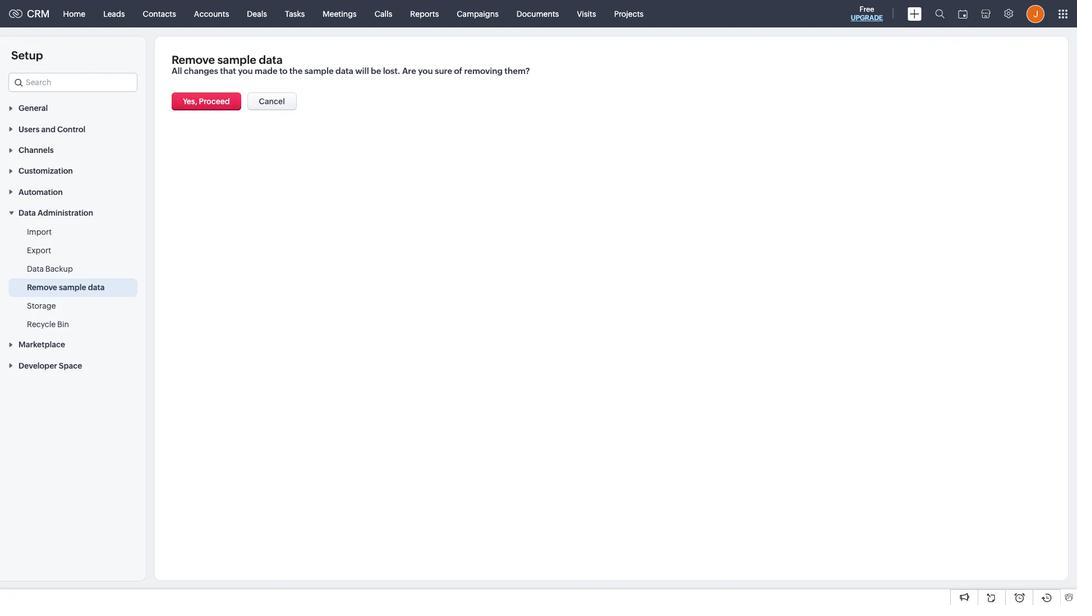 Task type: vqa. For each thing, say whether or not it's contained in the screenshot.
"sure"
yes



Task type: locate. For each thing, give the bounding box(es) containing it.
remove up "storage" link
[[27, 283, 57, 292]]

crm
[[27, 8, 50, 20]]

remove for remove sample data all changes that you made to the sample data will be lost. are you sure of removing them?
[[172, 53, 215, 66]]

0 horizontal spatial remove
[[27, 283, 57, 292]]

remove inside data administration region
[[27, 283, 57, 292]]

control
[[57, 125, 85, 134]]

1 you from the left
[[238, 66, 253, 76]]

customization button
[[0, 160, 146, 181]]

storage
[[27, 302, 56, 311]]

automation button
[[0, 181, 146, 202]]

channels button
[[0, 140, 146, 160]]

you right that
[[238, 66, 253, 76]]

data administration region
[[0, 223, 146, 334]]

leads link
[[94, 0, 134, 27]]

sample
[[217, 53, 256, 66], [304, 66, 334, 76], [59, 283, 86, 292]]

export link
[[27, 245, 51, 256]]

0 vertical spatial remove
[[172, 53, 215, 66]]

all
[[172, 66, 182, 76]]

1 horizontal spatial sample
[[217, 53, 256, 66]]

sample right the
[[304, 66, 334, 76]]

recycle bin
[[27, 320, 69, 329]]

1 horizontal spatial you
[[418, 66, 433, 76]]

data backup
[[27, 265, 73, 274]]

data for remove sample data
[[88, 283, 105, 292]]

import link
[[27, 227, 52, 238]]

0 horizontal spatial data
[[88, 283, 105, 292]]

tasks link
[[276, 0, 314, 27]]

visits
[[577, 9, 596, 18]]

profile image
[[1027, 5, 1045, 23]]

search element
[[928, 0, 951, 27]]

documents
[[517, 9, 559, 18]]

accounts
[[194, 9, 229, 18]]

upgrade
[[851, 14, 883, 22]]

calls
[[375, 9, 392, 18]]

channels
[[19, 146, 54, 155]]

meetings link
[[314, 0, 366, 27]]

home
[[63, 9, 85, 18]]

reports
[[410, 9, 439, 18]]

to
[[279, 66, 288, 76]]

remove left that
[[172, 53, 215, 66]]

1 horizontal spatial remove
[[172, 53, 215, 66]]

import
[[27, 228, 52, 237]]

crm link
[[9, 8, 50, 20]]

data for data administration
[[19, 209, 36, 218]]

data
[[259, 53, 283, 66], [335, 66, 353, 76], [88, 283, 105, 292]]

contacts
[[143, 9, 176, 18]]

calls link
[[366, 0, 401, 27]]

data inside region
[[27, 265, 44, 274]]

None field
[[8, 73, 137, 92]]

2 you from the left
[[418, 66, 433, 76]]

storage link
[[27, 301, 56, 312]]

documents link
[[508, 0, 568, 27]]

customization
[[19, 167, 73, 176]]

the
[[289, 66, 303, 76]]

space
[[59, 362, 82, 371]]

marketplace
[[19, 341, 65, 350]]

contacts link
[[134, 0, 185, 27]]

general
[[19, 104, 48, 113]]

1 vertical spatial remove
[[27, 283, 57, 292]]

remove sample data link
[[27, 282, 105, 293]]

sample left to
[[217, 53, 256, 66]]

remove inside remove sample data all changes that you made to the sample data will be lost. are you sure of removing them?
[[172, 53, 215, 66]]

removing
[[464, 66, 503, 76]]

accounts link
[[185, 0, 238, 27]]

remove
[[172, 53, 215, 66], [27, 283, 57, 292]]

None button
[[172, 93, 241, 111], [247, 93, 297, 111], [172, 93, 241, 111], [247, 93, 297, 111]]

data down export link
[[27, 265, 44, 274]]

create menu image
[[908, 7, 922, 20]]

search image
[[935, 9, 945, 19]]

administration
[[38, 209, 93, 218]]

data administration button
[[0, 202, 146, 223]]

0 horizontal spatial you
[[238, 66, 253, 76]]

visits link
[[568, 0, 605, 27]]

profile element
[[1020, 0, 1051, 27]]

general button
[[0, 98, 146, 119]]

bin
[[57, 320, 69, 329]]

you right are
[[418, 66, 433, 76]]

2 horizontal spatial sample
[[304, 66, 334, 76]]

data
[[19, 209, 36, 218], [27, 265, 44, 274]]

will
[[355, 66, 369, 76]]

sample for remove sample data all changes that you made to the sample data will be lost. are you sure of removing them?
[[217, 53, 256, 66]]

data inside region
[[88, 283, 105, 292]]

0 vertical spatial data
[[19, 209, 36, 218]]

of
[[454, 66, 462, 76]]

1 horizontal spatial data
[[259, 53, 283, 66]]

0 horizontal spatial sample
[[59, 283, 86, 292]]

you
[[238, 66, 253, 76], [418, 66, 433, 76]]

users and control
[[19, 125, 85, 134]]

remove sample data
[[27, 283, 105, 292]]

data up "import" link
[[19, 209, 36, 218]]

data inside dropdown button
[[19, 209, 36, 218]]

1 vertical spatial data
[[27, 265, 44, 274]]

sample inside data administration region
[[59, 283, 86, 292]]

sample down 'backup'
[[59, 283, 86, 292]]



Task type: describe. For each thing, give the bounding box(es) containing it.
tasks
[[285, 9, 305, 18]]

home link
[[54, 0, 94, 27]]

developer space
[[19, 362, 82, 371]]

recycle bin link
[[27, 319, 69, 330]]

reports link
[[401, 0, 448, 27]]

recycle
[[27, 320, 56, 329]]

marketplace button
[[0, 334, 146, 355]]

campaigns link
[[448, 0, 508, 27]]

are
[[402, 66, 416, 76]]

and
[[41, 125, 56, 134]]

leads
[[103, 9, 125, 18]]

sure
[[435, 66, 452, 76]]

projects link
[[605, 0, 653, 27]]

that
[[220, 66, 236, 76]]

users and control button
[[0, 119, 146, 140]]

changes
[[184, 66, 218, 76]]

made
[[255, 66, 277, 76]]

data administration
[[19, 209, 93, 218]]

deals link
[[238, 0, 276, 27]]

data backup link
[[27, 264, 73, 275]]

deals
[[247, 9, 267, 18]]

automation
[[19, 188, 63, 197]]

developer
[[19, 362, 57, 371]]

sample for remove sample data
[[59, 283, 86, 292]]

meetings
[[323, 9, 357, 18]]

developer space button
[[0, 355, 146, 376]]

remove sample data all changes that you made to the sample data will be lost. are you sure of removing them?
[[172, 53, 530, 76]]

2 horizontal spatial data
[[335, 66, 353, 76]]

data for remove sample data all changes that you made to the sample data will be lost. are you sure of removing them?
[[259, 53, 283, 66]]

Search text field
[[9, 73, 137, 91]]

be
[[371, 66, 381, 76]]

backup
[[45, 265, 73, 274]]

export
[[27, 246, 51, 255]]

calendar image
[[958, 9, 968, 18]]

setup
[[11, 49, 43, 62]]

create menu element
[[901, 0, 928, 27]]

lost.
[[383, 66, 400, 76]]

users
[[19, 125, 40, 134]]

remove for remove sample data
[[27, 283, 57, 292]]

projects
[[614, 9, 644, 18]]

free
[[860, 5, 874, 13]]

data for data backup
[[27, 265, 44, 274]]

campaigns
[[457, 9, 499, 18]]

them?
[[505, 66, 530, 76]]

free upgrade
[[851, 5, 883, 22]]



